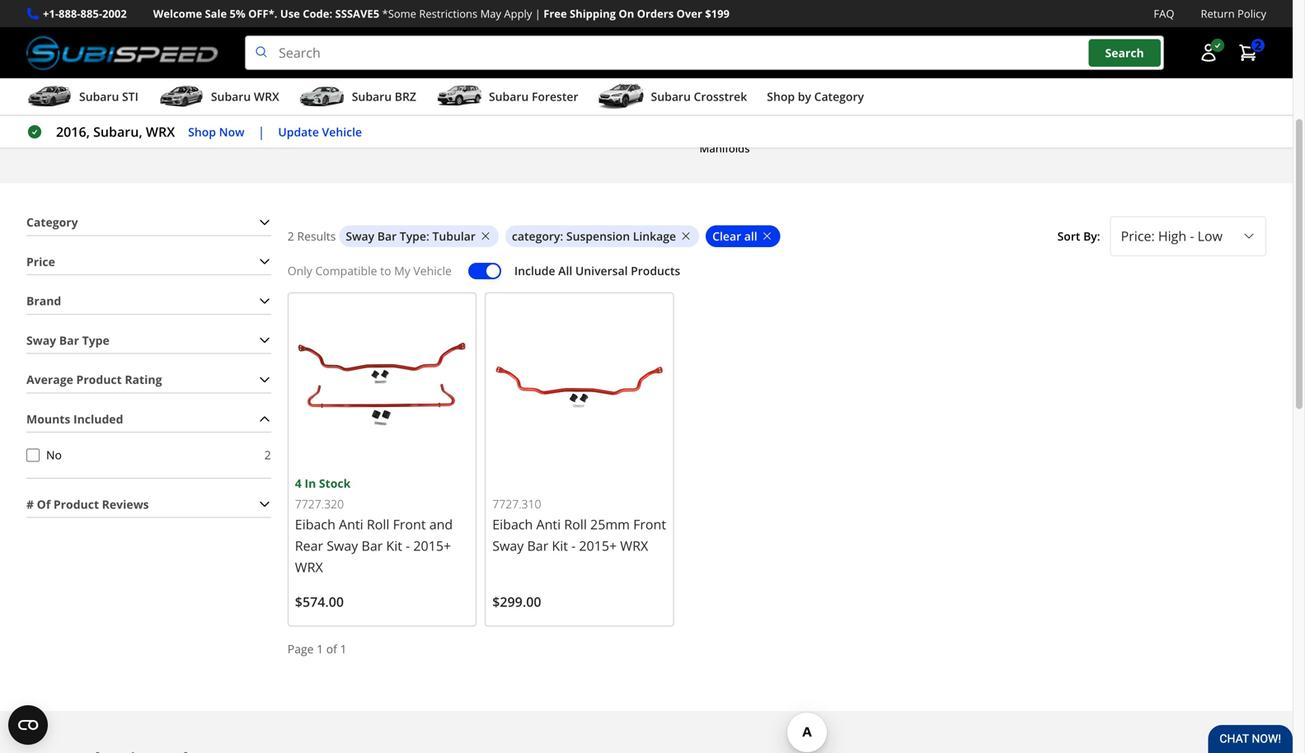 Task type: locate. For each thing, give the bounding box(es) containing it.
2 results
[[288, 228, 336, 244]]

1 vertical spatial |
[[258, 123, 265, 141]]

0 horizontal spatial 2
[[265, 447, 271, 463]]

1 horizontal spatial anti
[[536, 516, 561, 533]]

+1-888-885-2002 link
[[43, 5, 127, 22]]

no
[[46, 447, 62, 463]]

catback
[[54, 26, 94, 41]]

front
[[393, 516, 426, 533], [633, 516, 666, 533]]

kit
[[386, 537, 402, 555], [552, 537, 568, 555]]

-
[[406, 537, 410, 555], [572, 537, 576, 555]]

1 horizontal spatial front
[[633, 516, 666, 533]]

Select... button
[[1111, 216, 1267, 256]]

shop for shop by category
[[767, 89, 795, 104]]

1 2015+ from the left
[[413, 537, 451, 555]]

bar down the 7727.310 on the bottom left
[[527, 537, 549, 555]]

my
[[394, 263, 411, 279]]

crosstrek
[[694, 89, 747, 104]]

1 oil from the left
[[1011, 26, 1025, 41]]

subaru inside "dropdown button"
[[79, 89, 119, 104]]

885-
[[80, 6, 102, 21]]

subaru crosstrek
[[651, 89, 747, 104]]

return policy
[[1201, 6, 1267, 21]]

4 subaru from the left
[[489, 89, 529, 104]]

clutches
[[888, 26, 932, 41]]

of right #
[[37, 497, 51, 512]]

0 horizontal spatial and
[[429, 516, 453, 533]]

clear all
[[713, 228, 758, 244]]

shop for shop now
[[188, 124, 216, 140]]

shop
[[767, 89, 795, 104], [188, 124, 216, 140]]

0 horizontal spatial eibach
[[295, 516, 336, 533]]

type for sway bar type
[[82, 333, 110, 348]]

shop inside 'link'
[[188, 124, 216, 140]]

1 horizontal spatial roll
[[564, 516, 587, 533]]

subaru for subaru forester
[[489, 89, 529, 104]]

2 front from the left
[[633, 516, 666, 533]]

fuel injectors button
[[183, 55, 327, 157]]

1 horizontal spatial 2
[[288, 228, 294, 244]]

product
[[76, 372, 122, 388], [54, 497, 99, 512]]

return
[[1201, 6, 1235, 21]]

1 eibach from the left
[[295, 516, 336, 533]]

2 kit from the left
[[552, 537, 568, 555]]

turbos button
[[26, 55, 170, 157]]

update vehicle
[[278, 124, 362, 140]]

wrx inside 7727.310 eibach anti roll 25mm front sway bar kit - 2015+ wrx
[[620, 537, 648, 555]]

0 vertical spatial and
[[759, 123, 779, 138]]

plug & play management button
[[183, 0, 327, 42]]

in
[[305, 476, 316, 491]]

anti down the 7727.310 on the bottom left
[[536, 516, 561, 533]]

catback exhausts image
[[27, 0, 169, 19]]

1 subaru from the left
[[79, 89, 119, 104]]

2 roll from the left
[[564, 516, 587, 533]]

headers
[[714, 123, 757, 138]]

fuel injectors image
[[184, 56, 326, 116]]

vehicle
[[322, 124, 362, 140], [413, 263, 452, 279]]

$199
[[705, 6, 730, 21]]

play
[[227, 26, 248, 41]]

oil pans button
[[1123, 0, 1267, 42]]

anti inside 4 in stock 7727.320 eibach anti roll front and rear sway bar kit - 2015+ wrx
[[339, 516, 363, 533]]

&
[[216, 26, 224, 41]]

type for sway bar type : tubular
[[400, 228, 426, 244]]

1 vertical spatial of
[[326, 641, 337, 657]]

intercoolers image
[[1124, 56, 1266, 116]]

bar
[[377, 228, 397, 244], [59, 333, 79, 348], [362, 537, 383, 555], [527, 537, 549, 555]]

1 anti from the left
[[339, 516, 363, 533]]

sway inside dropdown button
[[26, 333, 56, 348]]

0 vertical spatial shop
[[767, 89, 795, 104]]

2015+
[[413, 537, 451, 555], [579, 537, 617, 555]]

and inside 4 in stock 7727.320 eibach anti roll front and rear sway bar kit - 2015+ wrx
[[429, 516, 453, 533]]

rear
[[295, 537, 323, 555]]

2 - from the left
[[572, 537, 576, 555]]

0 horizontal spatial shop
[[188, 124, 216, 140]]

1 horizontal spatial -
[[572, 537, 576, 555]]

product up included
[[76, 372, 122, 388]]

single
[[831, 26, 862, 41]]

0 horizontal spatial anti
[[339, 516, 363, 533]]

price button
[[26, 249, 271, 275]]

0 horizontal spatial vehicle
[[322, 124, 362, 140]]

1 horizontal spatial 2015+
[[579, 537, 617, 555]]

0 horizontal spatial oil
[[1011, 26, 1025, 41]]

catback exhausts button
[[26, 0, 170, 42]]

subispeed logo image
[[26, 36, 219, 70]]

1 horizontal spatial category
[[512, 228, 560, 244]]

1 horizontal spatial 1
[[340, 641, 347, 657]]

subaru up the exhaust
[[651, 89, 691, 104]]

1 1 from the left
[[317, 641, 323, 657]]

0 horizontal spatial kit
[[386, 537, 402, 555]]

1 horizontal spatial vehicle
[[413, 263, 452, 279]]

front inside 7727.310 eibach anti roll 25mm front sway bar kit - 2015+ wrx
[[633, 516, 666, 533]]

1 horizontal spatial eibach
[[493, 516, 533, 533]]

0 vertical spatial 2
[[1255, 37, 1262, 53]]

1 horizontal spatial oil
[[1174, 26, 1188, 41]]

0 horizontal spatial 1
[[317, 641, 323, 657]]

0 horizontal spatial roll
[[367, 516, 390, 533]]

*some
[[382, 6, 416, 21]]

kit inside 7727.310 eibach anti roll 25mm front sway bar kit - 2015+ wrx
[[552, 537, 568, 555]]

0 horizontal spatial -
[[406, 537, 410, 555]]

1 horizontal spatial and
[[759, 123, 779, 138]]

a subaru brz thumbnail image image
[[299, 84, 345, 109]]

| left free
[[535, 6, 541, 21]]

reviews
[[102, 497, 149, 512]]

air oil separators
[[994, 26, 1083, 41]]

spoilers & wings image
[[341, 56, 482, 116]]

wrx up injectors
[[254, 89, 279, 104]]

disc
[[864, 26, 885, 41]]

suspension
[[566, 228, 630, 244]]

| right the now
[[258, 123, 265, 141]]

2 horizontal spatial 2
[[1255, 37, 1262, 53]]

faq
[[1154, 6, 1175, 21]]

eibach down the 7727.310 on the bottom left
[[493, 516, 533, 533]]

button image
[[1199, 43, 1219, 63]]

compatible
[[315, 263, 377, 279]]

1 front from the left
[[393, 516, 426, 533]]

sway down the 7727.310 on the bottom left
[[493, 537, 524, 555]]

subaru sti
[[79, 89, 138, 104]]

shop by category button
[[767, 82, 864, 115]]

product right #
[[54, 497, 99, 512]]

1 roll from the left
[[367, 516, 390, 533]]

anti down 7727.320 on the left bottom of page
[[339, 516, 363, 533]]

subaru up fuel
[[211, 89, 251, 104]]

1 horizontal spatial shop
[[767, 89, 795, 104]]

anti inside 7727.310 eibach anti roll 25mm front sway bar kit - 2015+ wrx
[[536, 516, 561, 533]]

turbos
[[80, 123, 116, 138]]

3 subaru from the left
[[352, 89, 392, 104]]

brz
[[395, 89, 416, 104]]

1 vertical spatial 2
[[288, 228, 294, 244]]

wrx
[[254, 89, 279, 104], [146, 123, 175, 141], [620, 537, 648, 555], [295, 559, 323, 576]]

1 horizontal spatial :
[[560, 228, 563, 244]]

update vehicle button
[[278, 123, 362, 141]]

category for category
[[26, 214, 78, 230]]

bar right "rear"
[[362, 537, 383, 555]]

:
[[426, 228, 429, 244], [560, 228, 563, 244]]

category inside dropdown button
[[26, 214, 78, 230]]

category up price
[[26, 214, 78, 230]]

subaru for subaru sti
[[79, 89, 119, 104]]

category up include
[[512, 228, 560, 244]]

eibach
[[295, 516, 336, 533], [493, 516, 533, 533]]

: up all
[[560, 228, 563, 244]]

2 eibach from the left
[[493, 516, 533, 533]]

sway inside 4 in stock 7727.320 eibach anti roll front and rear sway bar kit - 2015+ wrx
[[327, 537, 358, 555]]

linkage
[[633, 228, 676, 244]]

0 vertical spatial vehicle
[[322, 124, 362, 140]]

1 vertical spatial vehicle
[[413, 263, 452, 279]]

search input field
[[245, 36, 1164, 70]]

sort
[[1058, 228, 1081, 244]]

0 horizontal spatial front
[[393, 516, 426, 533]]

wrx down "rear"
[[295, 559, 323, 576]]

policy
[[1238, 6, 1267, 21]]

category
[[26, 214, 78, 230], [512, 228, 560, 244]]

1 vertical spatial and
[[429, 516, 453, 533]]

tail lights image
[[497, 0, 639, 19]]

include
[[514, 263, 555, 279]]

type up my
[[400, 228, 426, 244]]

manifolds
[[700, 141, 750, 156]]

1 vertical spatial type
[[82, 333, 110, 348]]

and
[[759, 123, 779, 138], [429, 516, 453, 533]]

subaru sti button
[[26, 82, 138, 115]]

sway up only compatible to my vehicle
[[346, 228, 375, 244]]

: left tubular
[[426, 228, 429, 244]]

subaru left brz
[[352, 89, 392, 104]]

sway down brand
[[26, 333, 56, 348]]

type up average product rating on the left of the page
[[82, 333, 110, 348]]

of
[[37, 497, 51, 512], [326, 641, 337, 657]]

of right page
[[326, 641, 337, 657]]

0 vertical spatial of
[[37, 497, 51, 512]]

vehicle right my
[[413, 263, 452, 279]]

0 horizontal spatial of
[[37, 497, 51, 512]]

0 horizontal spatial type
[[82, 333, 110, 348]]

oil right the air
[[1011, 26, 1025, 41]]

stock
[[319, 476, 351, 491]]

a subaru crosstrek thumbnail image image
[[598, 84, 644, 109]]

sway right "rear"
[[327, 537, 358, 555]]

0 horizontal spatial 2015+
[[413, 537, 451, 555]]

oil left pans
[[1174, 26, 1188, 41]]

1 vertical spatial shop
[[188, 124, 216, 140]]

shop left fuel
[[188, 124, 216, 140]]

wrx down 25mm
[[620, 537, 648, 555]]

bar up to
[[377, 228, 397, 244]]

shop left the by
[[767, 89, 795, 104]]

subaru inside dropdown button
[[651, 89, 691, 104]]

sti
[[122, 89, 138, 104]]

subaru left the forester
[[489, 89, 529, 104]]

2 oil from the left
[[1174, 26, 1188, 41]]

coilovers image
[[654, 0, 796, 19]]

2015+ inside 4 in stock 7727.320 eibach anti roll front and rear sway bar kit - 2015+ wrx
[[413, 537, 451, 555]]

single disc clutches button
[[810, 0, 953, 42]]

1 : from the left
[[426, 228, 429, 244]]

0 horizontal spatial category
[[26, 214, 78, 230]]

headlights image
[[341, 0, 482, 19]]

0 vertical spatial type
[[400, 228, 426, 244]]

subaru forester button
[[436, 82, 579, 115]]

eibach down 7727.320 on the left bottom of page
[[295, 516, 336, 533]]

25mm
[[590, 516, 630, 533]]

now
[[219, 124, 245, 140]]

shop inside dropdown button
[[767, 89, 795, 104]]

0 horizontal spatial :
[[426, 228, 429, 244]]

5 subaru from the left
[[651, 89, 691, 104]]

type inside dropdown button
[[82, 333, 110, 348]]

subaru left sti
[[79, 89, 119, 104]]

2 vertical spatial 2
[[265, 447, 271, 463]]

2 subaru from the left
[[211, 89, 251, 104]]

1 horizontal spatial kit
[[552, 537, 568, 555]]

sort by:
[[1058, 228, 1101, 244]]

1 - from the left
[[406, 537, 410, 555]]

rating
[[125, 372, 162, 388]]

by
[[798, 89, 811, 104]]

results
[[297, 228, 336, 244]]

headlights
[[384, 26, 439, 41]]

0 vertical spatial product
[[76, 372, 122, 388]]

bar inside 7727.310 eibach anti roll 25mm front sway bar kit - 2015+ wrx
[[527, 537, 549, 555]]

subaru inside 'dropdown button'
[[489, 89, 529, 104]]

page 1 of 1
[[288, 641, 347, 657]]

1 horizontal spatial type
[[400, 228, 426, 244]]

2016, subaru, wrx
[[56, 123, 175, 141]]

0 vertical spatial |
[[535, 6, 541, 21]]

2 anti from the left
[[536, 516, 561, 533]]

a subaru sti thumbnail image image
[[26, 84, 73, 109]]

2 2015+ from the left
[[579, 537, 617, 555]]

shipping
[[570, 6, 616, 21]]

sway bar type button
[[26, 328, 271, 353]]

forester
[[532, 89, 579, 104]]

1 kit from the left
[[386, 537, 402, 555]]

roll inside 4 in stock 7727.320 eibach anti roll front and rear sway bar kit - 2015+ wrx
[[367, 516, 390, 533]]

vehicle down the subaru brz dropdown button
[[322, 124, 362, 140]]

front lips image
[[497, 56, 639, 116]]

bar up 'average'
[[59, 333, 79, 348]]

front inside 4 in stock 7727.320 eibach anti roll front and rear sway bar kit - 2015+ wrx
[[393, 516, 426, 533]]



Task type: vqa. For each thing, say whether or not it's contained in the screenshot.
TOYOTA "option"
no



Task type: describe. For each thing, give the bounding box(es) containing it.
2 inside button
[[1255, 37, 1262, 53]]

# of product reviews
[[26, 497, 149, 512]]

search button
[[1089, 39, 1161, 67]]

pans
[[1191, 26, 1216, 41]]

over
[[677, 6, 703, 21]]

# of product reviews button
[[26, 492, 271, 517]]

fog lights image
[[811, 56, 952, 116]]

No button
[[26, 449, 40, 462]]

orders
[[637, 6, 674, 21]]

open widget image
[[8, 706, 48, 745]]

universal
[[576, 263, 628, 279]]

faq link
[[1154, 5, 1175, 22]]

sway inside 7727.310 eibach anti roll 25mm front sway bar kit - 2015+ wrx
[[493, 537, 524, 555]]

average
[[26, 372, 73, 388]]

products
[[631, 263, 681, 279]]

7727.310 eibach anti roll 25mm front sway bar kit - 2015+ wrx
[[493, 497, 666, 555]]

wrx inside dropdown button
[[254, 89, 279, 104]]

plug & play management image
[[184, 0, 326, 19]]

888-
[[59, 6, 80, 21]]

wrx down a subaru wrx thumbnail image
[[146, 123, 175, 141]]

7727.320
[[295, 497, 344, 512]]

air
[[994, 26, 1008, 41]]

exhaust
[[671, 123, 711, 138]]

price
[[26, 254, 55, 269]]

injectors
[[245, 123, 289, 138]]

on
[[619, 6, 634, 21]]

bar inside 4 in stock 7727.320 eibach anti roll front and rear sway bar kit - 2015+ wrx
[[362, 537, 383, 555]]

subaru brz
[[352, 89, 416, 104]]

all
[[558, 263, 573, 279]]

plug & play management
[[191, 26, 318, 41]]

+1-
[[43, 6, 59, 21]]

eibach anti roll 25mm front sway bar kit - 2015+ wrx image
[[493, 300, 667, 474]]

apply
[[504, 6, 532, 21]]

a subaru forester thumbnail image image
[[436, 84, 482, 109]]

2016,
[[56, 123, 90, 141]]

1 horizontal spatial |
[[535, 6, 541, 21]]

update
[[278, 124, 319, 140]]

lights
[[565, 26, 592, 41]]

a subaru wrx thumbnail image image
[[158, 84, 204, 109]]

subaru,
[[93, 123, 142, 141]]

vehicle inside button
[[322, 124, 362, 140]]

oil inside oil pans "button"
[[1174, 26, 1188, 41]]

single disc clutches
[[831, 26, 932, 41]]

7727.310
[[493, 497, 541, 512]]

clear
[[713, 228, 741, 244]]

subaru for subaru wrx
[[211, 89, 251, 104]]

bar inside dropdown button
[[59, 333, 79, 348]]

kit inside 4 in stock 7727.320 eibach anti roll front and rear sway bar kit - 2015+ wrx
[[386, 537, 402, 555]]

average product rating button
[[26, 367, 271, 393]]

oil pans
[[1174, 26, 1216, 41]]

sale
[[205, 6, 227, 21]]

welcome
[[153, 6, 202, 21]]

0 horizontal spatial |
[[258, 123, 265, 141]]

mounts
[[26, 411, 70, 427]]

4 in stock 7727.320 eibach anti roll front and rear sway bar kit - 2015+ wrx
[[295, 476, 453, 576]]

subaru crosstrek button
[[598, 82, 747, 115]]

only
[[288, 263, 312, 279]]

tail
[[544, 26, 562, 41]]

and inside exhaust headers and manifolds
[[759, 123, 779, 138]]

1 vertical spatial product
[[54, 497, 99, 512]]

shop now
[[188, 124, 245, 140]]

of inside # of product reviews dropdown button
[[37, 497, 51, 512]]

#
[[26, 497, 34, 512]]

oil inside air oil separators button
[[1011, 26, 1025, 41]]

plug
[[191, 26, 213, 41]]

2002
[[102, 6, 127, 21]]

2 : from the left
[[560, 228, 563, 244]]

fuel
[[221, 123, 242, 138]]

eibach inside 4 in stock 7727.320 eibach anti roll front and rear sway bar kit - 2015+ wrx
[[295, 516, 336, 533]]

subaru for subaru brz
[[352, 89, 392, 104]]

category button
[[26, 210, 271, 235]]

exhausts
[[97, 26, 143, 41]]

category for category : suspension linkage
[[512, 228, 560, 244]]

air oil separators button
[[967, 0, 1110, 42]]

oil pans image
[[1124, 0, 1266, 19]]

management
[[251, 26, 318, 41]]

all
[[744, 228, 758, 244]]

restrictions
[[419, 6, 478, 21]]

shop by category
[[767, 89, 864, 104]]

subaru for subaru crosstrek
[[651, 89, 691, 104]]

- inside 4 in stock 7727.320 eibach anti roll front and rear sway bar kit - 2015+ wrx
[[406, 537, 410, 555]]

code:
[[303, 6, 332, 21]]

eibach anti roll front and rear sway bar kit - 2015+ wrx image
[[295, 300, 469, 474]]

page
[[288, 641, 314, 657]]

wheels image
[[967, 56, 1109, 116]]

wrx inside 4 in stock 7727.320 eibach anti roll front and rear sway bar kit - 2015+ wrx
[[295, 559, 323, 576]]

tail lights
[[544, 26, 592, 41]]

turbos image
[[27, 56, 169, 116]]

+1-888-885-2002
[[43, 6, 127, 21]]

shop now link
[[188, 123, 245, 141]]

brand
[[26, 293, 61, 309]]

2 1 from the left
[[340, 641, 347, 657]]

subaru brz button
[[299, 82, 416, 115]]

catback exhausts
[[54, 26, 143, 41]]

$299.00
[[493, 593, 541, 611]]

1 horizontal spatial of
[[326, 641, 337, 657]]

to
[[380, 263, 391, 279]]

category
[[814, 89, 864, 104]]

2 button
[[1230, 36, 1267, 69]]

sway bar type : tubular
[[346, 228, 476, 244]]

separators
[[1027, 26, 1083, 41]]

- inside 7727.310 eibach anti roll 25mm front sway bar kit - 2015+ wrx
[[572, 537, 576, 555]]

roll inside 7727.310 eibach anti roll 25mm front sway bar kit - 2015+ wrx
[[564, 516, 587, 533]]

eibach inside 7727.310 eibach anti roll 25mm front sway bar kit - 2015+ wrx
[[493, 516, 533, 533]]

fuel injectors
[[221, 123, 289, 138]]

2015+ inside 7727.310 eibach anti roll 25mm front sway bar kit - 2015+ wrx
[[579, 537, 617, 555]]

select... image
[[1243, 230, 1256, 243]]

subaru wrx button
[[158, 82, 279, 115]]

tail lights button
[[496, 0, 640, 42]]

exhaust headers and manifolds image
[[654, 56, 796, 116]]

sssave5
[[335, 6, 379, 21]]



